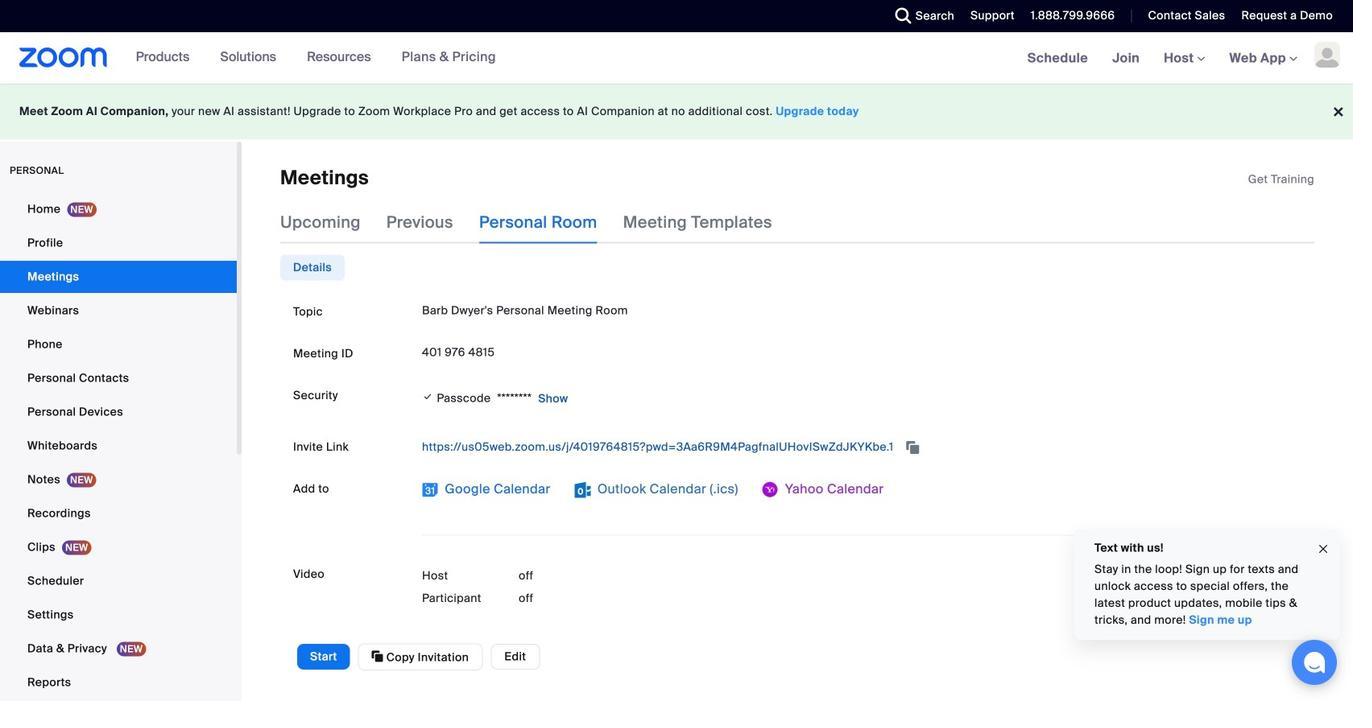 Task type: locate. For each thing, give the bounding box(es) containing it.
checked image
[[422, 389, 434, 405]]

copy url image
[[905, 442, 921, 454]]

open chat image
[[1304, 652, 1326, 674]]

footer
[[0, 84, 1353, 139]]

zoom logo image
[[19, 48, 108, 68]]

application
[[1248, 172, 1315, 188]]

tab
[[280, 255, 345, 281]]

tabs of meeting tab list
[[280, 202, 798, 244]]

product information navigation
[[108, 32, 508, 84]]

banner
[[0, 32, 1353, 85]]

add to google calendar image
[[422, 482, 438, 498]]

copy image
[[372, 650, 383, 664]]

tab list
[[280, 255, 345, 281]]

meetings navigation
[[1016, 32, 1353, 85]]

add to yahoo calendar image
[[763, 482, 779, 498]]



Task type: vqa. For each thing, say whether or not it's contained in the screenshot.
right image related to third Menu Item from the bottom
no



Task type: describe. For each thing, give the bounding box(es) containing it.
close image
[[1317, 540, 1330, 559]]

profile picture image
[[1315, 42, 1341, 68]]

personal menu menu
[[0, 193, 237, 701]]

add to outlook calendar (.ics) image
[[575, 482, 591, 498]]



